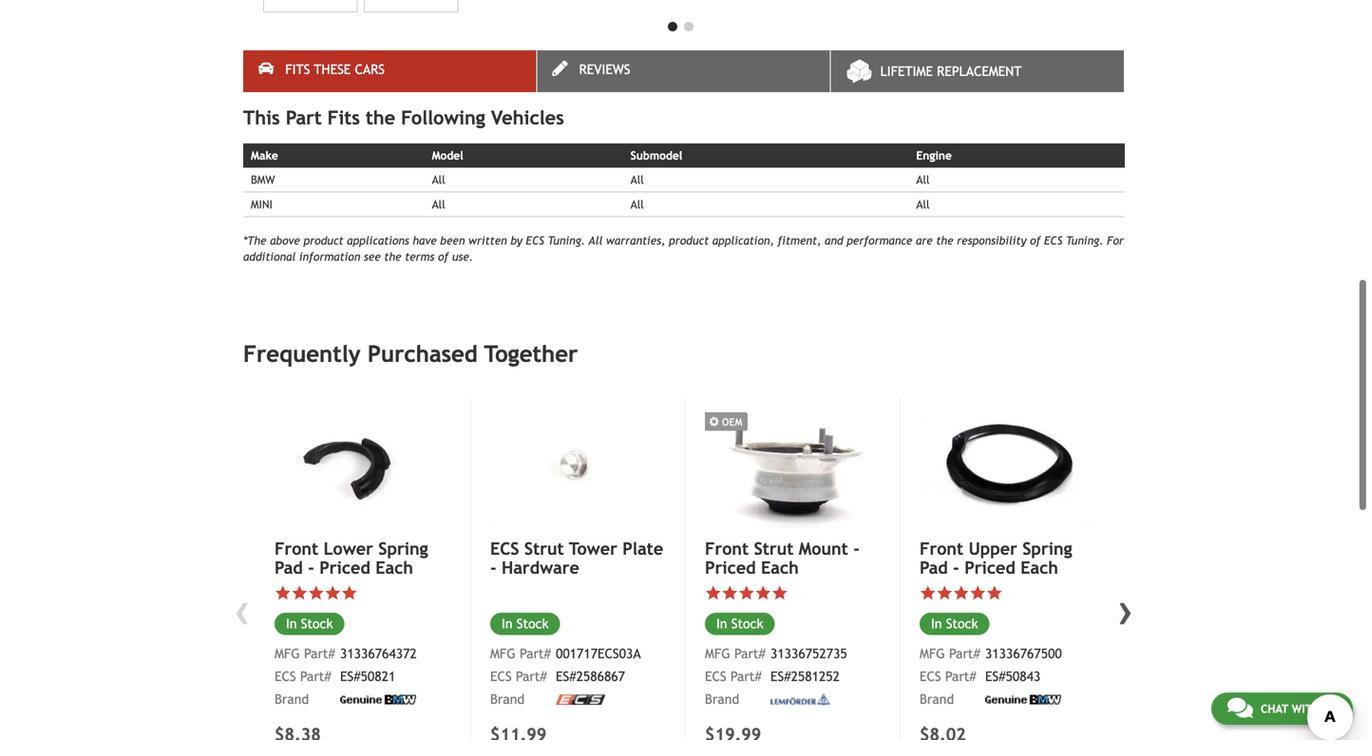 Task type: describe. For each thing, give the bounding box(es) containing it.
ecs inside mfg part# 31336764372 ecs part# es#50821 brand
[[275, 669, 296, 684]]

warranties,
[[606, 234, 665, 247]]

lifetime
[[880, 64, 933, 79]]

frequently purchased together
[[243, 341, 578, 367]]

ecs inside ecs strut tower plate - hardware
[[490, 539, 519, 559]]

spring for front lower spring pad - priced each
[[378, 539, 428, 559]]

2 es#50047 - 31316769731 - self locking collar nut - priced each - m8x8 zns3 - genuine bmw - bmw mini image from the left
[[364, 0, 458, 13]]

genuine bmw image for front upper spring pad - priced each
[[985, 695, 1061, 704]]

part# left the 001717ecs03a
[[520, 646, 551, 661]]

lower
[[324, 539, 373, 559]]

part# left es#2581252
[[730, 669, 762, 684]]

4 star image from the left
[[722, 585, 738, 602]]

ecs inside mfg part# 001717ecs03a ecs part# es#2586867 brand
[[490, 669, 512, 684]]

front for front strut mount - priced each
[[705, 539, 749, 559]]

part# left 31336752735
[[734, 646, 766, 661]]

brand for front lower spring pad - priced each
[[275, 692, 309, 707]]

ecs image
[[556, 694, 605, 705]]

mfg part# 31336752735 ecs part# es#2581252 brand
[[705, 646, 847, 707]]

all up warranties, in the left top of the page
[[631, 198, 644, 211]]

front for front lower spring pad - priced each
[[275, 539, 318, 559]]

us
[[1323, 702, 1337, 715]]

written
[[468, 234, 507, 247]]

by
[[511, 234, 523, 247]]

plate
[[623, 539, 663, 559]]

have
[[413, 234, 437, 247]]

mfg part# 001717ecs03a ecs part# es#2586867 brand
[[490, 646, 641, 707]]

ecs right the by
[[526, 234, 544, 247]]

submodel
[[631, 149, 682, 162]]

part# left es#2586867
[[516, 669, 547, 684]]

in for front upper spring pad - priced each
[[931, 616, 942, 631]]

these
[[314, 62, 351, 77]]

this
[[243, 107, 280, 129]]

above
[[270, 234, 300, 247]]

chat with us
[[1261, 702, 1337, 715]]

stock for front strut mount - priced each
[[731, 616, 763, 631]]

bmw
[[251, 173, 275, 186]]

in stock for front upper spring pad - priced each
[[931, 616, 978, 631]]

make
[[251, 149, 278, 162]]

in for front strut mount - priced each
[[716, 616, 727, 631]]

1 horizontal spatial fits
[[327, 107, 360, 129]]

ecs inside mfg part# 31336767500 ecs part# es#50843 brand
[[920, 669, 941, 684]]

frequently
[[243, 341, 361, 367]]

all up are
[[916, 198, 930, 211]]

pad for front lower spring pad - priced each
[[275, 558, 303, 578]]

strut for tower
[[524, 539, 564, 559]]

each for front upper spring pad - priced each
[[1021, 558, 1058, 578]]

front upper spring pad - priced each link
[[920, 539, 1094, 578]]

upper
[[969, 539, 1017, 559]]

front lower spring pad - priced each
[[275, 539, 428, 578]]

use.
[[452, 250, 473, 263]]

together
[[484, 341, 578, 367]]

part# left 31336767500
[[949, 646, 980, 661]]

1 horizontal spatial of
[[1030, 234, 1041, 247]]

front lower spring pad - priced each link
[[275, 539, 449, 578]]

mfg part# 31336764372 ecs part# es#50821 brand
[[275, 646, 417, 707]]

5 star image from the left
[[920, 585, 936, 602]]

stock for front upper spring pad - priced each
[[946, 616, 978, 631]]

brand for front upper spring pad - priced each
[[920, 692, 954, 707]]

front upper spring pad - priced each
[[920, 539, 1072, 578]]

- for ecs strut tower plate - hardware
[[490, 558, 497, 578]]

front strut mount - priced each
[[705, 539, 860, 578]]

2 tuning. from the left
[[1066, 234, 1104, 247]]

ecs strut tower plate - hardware
[[490, 539, 663, 578]]

following
[[401, 107, 485, 129]]

mount
[[799, 539, 848, 559]]

fits these cars link
[[243, 51, 536, 92]]

see
[[364, 250, 381, 263]]

part# left es#50843
[[945, 669, 976, 684]]

0 horizontal spatial of
[[438, 250, 449, 263]]

brand inside mfg part# 001717ecs03a ecs part# es#2586867 brand
[[490, 692, 525, 707]]

2 stock from the left
[[517, 616, 549, 631]]

part# left es#50821
[[300, 669, 331, 684]]

model
[[432, 149, 463, 162]]

this part fits the following vehicles
[[243, 107, 564, 129]]

3 star image from the left
[[705, 585, 722, 602]]

genuine bmw image for front lower spring pad - priced each
[[340, 695, 416, 704]]

9 star image from the left
[[986, 585, 1003, 602]]

lifetime replacement link
[[831, 51, 1124, 92]]

ecs right the responsibility
[[1044, 234, 1063, 247]]

each inside front strut mount - priced each
[[761, 558, 799, 578]]

all up 'have'
[[432, 198, 445, 211]]

cars
[[355, 62, 385, 77]]

ecs strut tower plate - hardware image
[[490, 397, 664, 528]]

es#2586867
[[556, 669, 625, 684]]

engine
[[916, 149, 952, 162]]



Task type: vqa. For each thing, say whether or not it's contained in the screenshot.
Free Shipping image
no



Task type: locate. For each thing, give the bounding box(es) containing it.
all left warranties, in the left top of the page
[[589, 234, 603, 247]]

4 brand from the left
[[920, 692, 954, 707]]

2 product from the left
[[669, 234, 709, 247]]

0 vertical spatial fits
[[285, 62, 310, 77]]

strut for mount
[[754, 539, 794, 559]]

mfg for front strut mount - priced each
[[705, 646, 730, 661]]

each inside front lower spring pad - priced each
[[376, 558, 413, 578]]

front strut mount - priced each image
[[705, 397, 879, 528]]

mfg for front upper spring pad - priced each
[[920, 646, 945, 661]]

- inside front upper spring pad - priced each
[[953, 558, 959, 578]]

1 vertical spatial of
[[438, 250, 449, 263]]

6 star image from the left
[[970, 585, 986, 602]]

1 each from the left
[[376, 558, 413, 578]]

3 in from the left
[[716, 616, 727, 631]]

2 mfg from the left
[[490, 646, 516, 661]]

1 horizontal spatial priced
[[705, 558, 756, 578]]

› link
[[1112, 584, 1140, 635]]

genuine bmw image
[[340, 695, 416, 704], [985, 695, 1061, 704]]

es#50843
[[985, 669, 1041, 684]]

product up information
[[304, 234, 344, 247]]

chat
[[1261, 702, 1288, 715]]

spring right upper
[[1022, 539, 1072, 559]]

2 front from the left
[[705, 539, 749, 559]]

mfg for front lower spring pad - priced each
[[275, 646, 300, 661]]

been
[[440, 234, 465, 247]]

pad left lower
[[275, 558, 303, 578]]

31336752735
[[771, 646, 847, 661]]

es#2581252
[[771, 669, 840, 684]]

priced right plate
[[705, 558, 756, 578]]

- inside front strut mount - priced each
[[853, 539, 860, 559]]

2 genuine bmw image from the left
[[985, 695, 1061, 704]]

3 stock from the left
[[731, 616, 763, 631]]

ecs inside mfg part# 31336752735 ecs part# es#2581252 brand
[[705, 669, 726, 684]]

priced up 31336767500
[[965, 558, 1016, 578]]

strut left tower
[[524, 539, 564, 559]]

0 horizontal spatial es#50047 - 31316769731 - self locking collar nut - priced each - m8x8 zns3 - genuine bmw - bmw mini image
[[263, 0, 358, 13]]

spring inside front upper spring pad - priced each
[[1022, 539, 1072, 559]]

6 star image from the left
[[771, 585, 788, 602]]

001717ecs03a
[[556, 646, 641, 661]]

1 es#50047 - 31316769731 - self locking collar nut - priced each - m8x8 zns3 - genuine bmw - bmw mini image from the left
[[263, 0, 358, 13]]

strut left mount
[[754, 539, 794, 559]]

in stock
[[286, 616, 333, 631], [502, 616, 549, 631], [716, 616, 763, 631], [931, 616, 978, 631]]

each right upper
[[1021, 558, 1058, 578]]

application,
[[712, 234, 774, 247]]

- left upper
[[953, 558, 959, 578]]

4 in stock from the left
[[931, 616, 978, 631]]

lemforder image
[[771, 694, 830, 705]]

1 tuning. from the left
[[548, 234, 585, 247]]

pad
[[275, 558, 303, 578], [920, 558, 948, 578]]

part# left 31336764372
[[304, 646, 335, 661]]

stock up mfg part# 31336752735 ecs part# es#2581252 brand
[[731, 616, 763, 631]]

es#50047 - 31316769731 - self locking collar nut - priced each - m8x8 zns3 - genuine bmw - bmw mini image
[[263, 0, 358, 13], [364, 0, 458, 13]]

mfg down hardware
[[490, 646, 516, 661]]

the right are
[[936, 234, 953, 247]]

each
[[376, 558, 413, 578], [761, 558, 799, 578], [1021, 558, 1058, 578]]

comments image
[[1227, 696, 1253, 719]]

mfg inside mfg part# 31336764372 ecs part# es#50821 brand
[[275, 646, 300, 661]]

2 horizontal spatial each
[[1021, 558, 1058, 578]]

- for front upper spring pad - priced each
[[953, 558, 959, 578]]

front
[[275, 539, 318, 559], [705, 539, 749, 559], [920, 539, 964, 559]]

tower
[[569, 539, 617, 559]]

reviews link
[[537, 51, 830, 92]]

brand for front strut mount - priced each
[[705, 692, 739, 707]]

stock for front lower spring pad - priced each
[[301, 616, 333, 631]]

star image
[[291, 585, 308, 602], [324, 585, 341, 602], [705, 585, 722, 602], [722, 585, 738, 602], [755, 585, 771, 602], [771, 585, 788, 602], [936, 585, 953, 602], [953, 585, 970, 602], [986, 585, 1003, 602]]

1 horizontal spatial es#50047 - 31316769731 - self locking collar nut - priced each - m8x8 zns3 - genuine bmw - bmw mini image
[[364, 0, 458, 13]]

0 vertical spatial of
[[1030, 234, 1041, 247]]

part
[[286, 107, 322, 129]]

0 horizontal spatial front
[[275, 539, 318, 559]]

0 horizontal spatial product
[[304, 234, 344, 247]]

vehicles
[[491, 107, 564, 129]]

priced for front upper spring pad - priced each
[[965, 558, 1016, 578]]

reviews
[[579, 62, 630, 77]]

-
[[853, 539, 860, 559], [308, 558, 314, 578], [490, 558, 497, 578], [953, 558, 959, 578]]

ecs left es#50843
[[920, 669, 941, 684]]

1 horizontal spatial strut
[[754, 539, 794, 559]]

1 vertical spatial the
[[936, 234, 953, 247]]

in stock down hardware
[[502, 616, 549, 631]]

2 vertical spatial the
[[384, 250, 401, 263]]

ecs
[[526, 234, 544, 247], [1044, 234, 1063, 247], [490, 539, 519, 559], [275, 669, 296, 684], [490, 669, 512, 684], [705, 669, 726, 684], [920, 669, 941, 684]]

0 horizontal spatial fits
[[285, 62, 310, 77]]

2 horizontal spatial priced
[[965, 558, 1016, 578]]

›
[[1118, 584, 1133, 635]]

pad inside front lower spring pad - priced each
[[275, 558, 303, 578]]

0 horizontal spatial each
[[376, 558, 413, 578]]

part#
[[304, 646, 335, 661], [520, 646, 551, 661], [734, 646, 766, 661], [949, 646, 980, 661], [300, 669, 331, 684], [516, 669, 547, 684], [730, 669, 762, 684], [945, 669, 976, 684]]

fits these cars
[[285, 62, 385, 77]]

in stock for front strut mount - priced each
[[716, 616, 763, 631]]

pad for front upper spring pad - priced each
[[920, 558, 948, 578]]

information
[[299, 250, 360, 263]]

1 front from the left
[[275, 539, 318, 559]]

mfg left 31336764372
[[275, 646, 300, 661]]

terms
[[405, 250, 435, 263]]

each left mount
[[761, 558, 799, 578]]

are
[[916, 234, 933, 247]]

purchased
[[368, 341, 478, 367]]

2 horizontal spatial front
[[920, 539, 964, 559]]

es#50047 - 31316769731 - self locking collar nut - priced each - m8x8 zns3 - genuine bmw - bmw mini image up fits these cars link
[[364, 0, 458, 13]]

replacement
[[937, 64, 1022, 79]]

brand inside mfg part# 31336767500 ecs part# es#50843 brand
[[920, 692, 954, 707]]

3 brand from the left
[[705, 692, 739, 707]]

product right warranties, in the left top of the page
[[669, 234, 709, 247]]

ecs left es#2586867
[[490, 669, 512, 684]]

*the above product applications have been written by                 ecs tuning. all warranties, product application, fitment,                 and performance are the responsibility of ecs tuning.                 for additional information see the terms of use.
[[243, 234, 1124, 263]]

fits right part
[[327, 107, 360, 129]]

strut inside front strut mount - priced each
[[754, 539, 794, 559]]

in for front lower spring pad - priced each
[[286, 616, 297, 631]]

in stock up mfg part# 31336764372 ecs part# es#50821 brand
[[286, 616, 333, 631]]

- right mount
[[853, 539, 860, 559]]

fits inside fits these cars link
[[285, 62, 310, 77]]

in up mfg part# 31336767500 ecs part# es#50843 brand
[[931, 616, 942, 631]]

31336764372
[[340, 646, 417, 661]]

- left hardware
[[490, 558, 497, 578]]

mfg left 31336767500
[[920, 646, 945, 661]]

strut
[[524, 539, 564, 559], [754, 539, 794, 559]]

front inside front upper spring pad - priced each
[[920, 539, 964, 559]]

7 star image from the left
[[936, 585, 953, 602]]

1 vertical spatial fits
[[327, 107, 360, 129]]

4 star image from the left
[[738, 585, 755, 602]]

1 in from the left
[[286, 616, 297, 631]]

pad inside front upper spring pad - priced each
[[920, 558, 948, 578]]

front inside front lower spring pad - priced each
[[275, 539, 318, 559]]

all
[[432, 173, 445, 186], [631, 173, 644, 186], [916, 173, 930, 186], [432, 198, 445, 211], [631, 198, 644, 211], [916, 198, 930, 211], [589, 234, 603, 247]]

- inside ecs strut tower plate - hardware
[[490, 558, 497, 578]]

genuine bmw image down es#50843
[[985, 695, 1061, 704]]

front left upper
[[920, 539, 964, 559]]

genuine bmw image down es#50821
[[340, 695, 416, 704]]

all down submodel at the top
[[631, 173, 644, 186]]

3 priced from the left
[[965, 558, 1016, 578]]

ecs left es#2581252
[[705, 669, 726, 684]]

2 each from the left
[[761, 558, 799, 578]]

tuning.
[[548, 234, 585, 247], [1066, 234, 1104, 247]]

3 in stock from the left
[[716, 616, 763, 631]]

1 strut from the left
[[524, 539, 564, 559]]

each for front lower spring pad - priced each
[[376, 558, 413, 578]]

0 horizontal spatial tuning.
[[548, 234, 585, 247]]

mini
[[251, 198, 273, 211]]

1 horizontal spatial tuning.
[[1066, 234, 1104, 247]]

priced inside front strut mount - priced each
[[705, 558, 756, 578]]

each right lower
[[376, 558, 413, 578]]

0 horizontal spatial spring
[[378, 539, 428, 559]]

front strut mount - priced each link
[[705, 539, 879, 578]]

and
[[825, 234, 843, 247]]

es#50821
[[340, 669, 396, 684]]

1 product from the left
[[304, 234, 344, 247]]

the
[[366, 107, 395, 129], [936, 234, 953, 247], [384, 250, 401, 263]]

31336767500
[[985, 646, 1062, 661]]

additional
[[243, 250, 296, 263]]

1 horizontal spatial pad
[[920, 558, 948, 578]]

tuning. left for on the top of page
[[1066, 234, 1104, 247]]

2 star image from the left
[[324, 585, 341, 602]]

1 horizontal spatial genuine bmw image
[[985, 695, 1061, 704]]

applications
[[347, 234, 409, 247]]

brand inside mfg part# 31336752735 ecs part# es#2581252 brand
[[705, 692, 739, 707]]

stock up mfg part# 31336767500 ecs part# es#50843 brand
[[946, 616, 978, 631]]

fitment,
[[778, 234, 821, 247]]

ecs strut tower plate - hardware link
[[490, 539, 664, 578]]

each inside front upper spring pad - priced each
[[1021, 558, 1058, 578]]

0 vertical spatial the
[[366, 107, 395, 129]]

priced for front lower spring pad - priced each
[[319, 558, 370, 578]]

1 horizontal spatial spring
[[1022, 539, 1072, 559]]

mfg left 31336752735
[[705, 646, 730, 661]]

1 mfg from the left
[[275, 646, 300, 661]]

spring inside front lower spring pad - priced each
[[378, 539, 428, 559]]

2 brand from the left
[[490, 692, 525, 707]]

1 spring from the left
[[378, 539, 428, 559]]

all inside *the above product applications have been written by                 ecs tuning. all warranties, product application, fitment,                 and performance are the responsibility of ecs tuning.                 for additional information see the terms of use.
[[589, 234, 603, 247]]

2 star image from the left
[[308, 585, 324, 602]]

mfg part# 31336767500 ecs part# es#50843 brand
[[920, 646, 1062, 707]]

2 in from the left
[[502, 616, 513, 631]]

3 star image from the left
[[341, 585, 358, 602]]

mfg
[[275, 646, 300, 661], [490, 646, 516, 661], [705, 646, 730, 661], [920, 646, 945, 661]]

priced inside front upper spring pad - priced each
[[965, 558, 1016, 578]]

the right see
[[384, 250, 401, 263]]

for
[[1107, 234, 1124, 247]]

0 horizontal spatial priced
[[319, 558, 370, 578]]

responsibility
[[957, 234, 1027, 247]]

brand
[[275, 692, 309, 707], [490, 692, 525, 707], [705, 692, 739, 707], [920, 692, 954, 707]]

in up mfg part# 31336752735 ecs part# es#2581252 brand
[[716, 616, 727, 631]]

fits left these
[[285, 62, 310, 77]]

ecs left tower
[[490, 539, 519, 559]]

pad left upper
[[920, 558, 948, 578]]

- left lower
[[308, 558, 314, 578]]

4 mfg from the left
[[920, 646, 945, 661]]

1 star image from the left
[[275, 585, 291, 602]]

the down fits these cars link
[[366, 107, 395, 129]]

front for front upper spring pad - priced each
[[920, 539, 964, 559]]

0 horizontal spatial strut
[[524, 539, 564, 559]]

front right plate
[[705, 539, 749, 559]]

2 in stock from the left
[[502, 616, 549, 631]]

1 priced from the left
[[319, 558, 370, 578]]

- inside front lower spring pad - priced each
[[308, 558, 314, 578]]

front upper spring pad - priced each image
[[920, 397, 1094, 528]]

tuning. right the by
[[548, 234, 585, 247]]

1 pad from the left
[[275, 558, 303, 578]]

star image
[[275, 585, 291, 602], [308, 585, 324, 602], [341, 585, 358, 602], [738, 585, 755, 602], [920, 585, 936, 602], [970, 585, 986, 602]]

fits
[[285, 62, 310, 77], [327, 107, 360, 129]]

8 star image from the left
[[953, 585, 970, 602]]

2 pad from the left
[[920, 558, 948, 578]]

1 stock from the left
[[301, 616, 333, 631]]

spring
[[378, 539, 428, 559], [1022, 539, 1072, 559]]

mfg inside mfg part# 001717ecs03a ecs part# es#2586867 brand
[[490, 646, 516, 661]]

3 each from the left
[[1021, 558, 1058, 578]]

front left lower
[[275, 539, 318, 559]]

priced up 31336764372
[[319, 558, 370, 578]]

with
[[1292, 702, 1320, 715]]

stock down hardware
[[517, 616, 549, 631]]

2 spring from the left
[[1022, 539, 1072, 559]]

in up mfg part# 31336764372 ecs part# es#50821 brand
[[286, 616, 297, 631]]

*the
[[243, 234, 267, 247]]

strut inside ecs strut tower plate - hardware
[[524, 539, 564, 559]]

3 front from the left
[[920, 539, 964, 559]]

of right the responsibility
[[1030, 234, 1041, 247]]

mfg inside mfg part# 31336752735 ecs part# es#2581252 brand
[[705, 646, 730, 661]]

0 horizontal spatial genuine bmw image
[[340, 695, 416, 704]]

spring right lower
[[378, 539, 428, 559]]

stock up mfg part# 31336764372 ecs part# es#50821 brand
[[301, 616, 333, 631]]

product
[[304, 234, 344, 247], [669, 234, 709, 247]]

- for front lower spring pad - priced each
[[308, 558, 314, 578]]

lifetime replacement
[[880, 64, 1022, 79]]

stock
[[301, 616, 333, 631], [517, 616, 549, 631], [731, 616, 763, 631], [946, 616, 978, 631]]

in stock up mfg part# 31336752735 ecs part# es#2581252 brand
[[716, 616, 763, 631]]

1 horizontal spatial each
[[761, 558, 799, 578]]

all down engine
[[916, 173, 930, 186]]

1 horizontal spatial front
[[705, 539, 749, 559]]

of down been
[[438, 250, 449, 263]]

2 priced from the left
[[705, 558, 756, 578]]

1 horizontal spatial product
[[669, 234, 709, 247]]

of
[[1030, 234, 1041, 247], [438, 250, 449, 263]]

0 horizontal spatial pad
[[275, 558, 303, 578]]

mfg inside mfg part# 31336767500 ecs part# es#50843 brand
[[920, 646, 945, 661]]

brand inside mfg part# 31336764372 ecs part# es#50821 brand
[[275, 692, 309, 707]]

front lower spring pad - priced each image
[[275, 397, 449, 528]]

1 star image from the left
[[291, 585, 308, 602]]

2 strut from the left
[[754, 539, 794, 559]]

all down model on the left of the page
[[432, 173, 445, 186]]

3 mfg from the left
[[705, 646, 730, 661]]

5 star image from the left
[[755, 585, 771, 602]]

chat with us link
[[1211, 693, 1353, 725]]

priced
[[319, 558, 370, 578], [705, 558, 756, 578], [965, 558, 1016, 578]]

in stock up mfg part# 31336767500 ecs part# es#50843 brand
[[931, 616, 978, 631]]

ecs left es#50821
[[275, 669, 296, 684]]

es#50047 - 31316769731 - self locking collar nut - priced each - m8x8 zns3 - genuine bmw - bmw mini image up these
[[263, 0, 358, 13]]

spring for front upper spring pad - priced each
[[1022, 539, 1072, 559]]

1 genuine bmw image from the left
[[340, 695, 416, 704]]

priced inside front lower spring pad - priced each
[[319, 558, 370, 578]]

1 in stock from the left
[[286, 616, 333, 631]]

in stock for front lower spring pad - priced each
[[286, 616, 333, 631]]

in down hardware
[[502, 616, 513, 631]]

hardware
[[502, 558, 579, 578]]

in
[[286, 616, 297, 631], [502, 616, 513, 631], [716, 616, 727, 631], [931, 616, 942, 631]]

performance
[[847, 234, 912, 247]]

1 brand from the left
[[275, 692, 309, 707]]

4 in from the left
[[931, 616, 942, 631]]

front inside front strut mount - priced each
[[705, 539, 749, 559]]

4 stock from the left
[[946, 616, 978, 631]]



